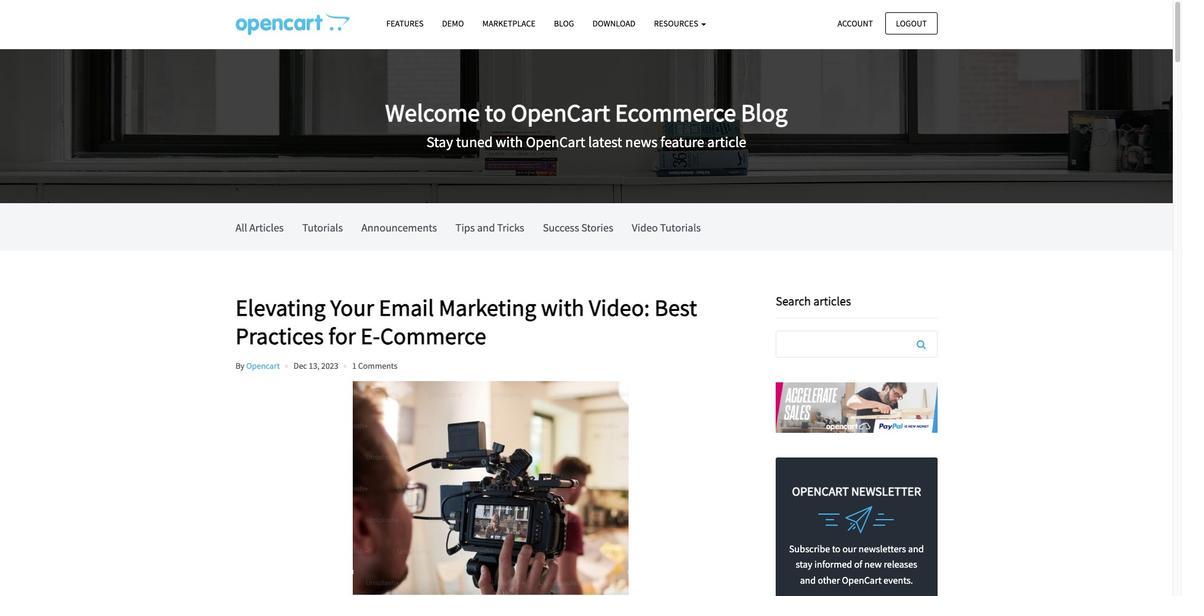 Task type: locate. For each thing, give the bounding box(es) containing it.
opencart up latest
[[511, 97, 610, 128]]

commerce
[[380, 321, 486, 350]]

articles
[[814, 293, 851, 309]]

of
[[854, 558, 863, 570]]

1 horizontal spatial with
[[541, 293, 584, 322]]

all articles link
[[236, 203, 284, 251]]

to inside welcome to opencart ecommerce blog stay tuned with opencart latest news feature article
[[485, 97, 506, 128]]

video tutorials
[[632, 220, 701, 235]]

tutorials right video
[[660, 220, 701, 235]]

to for our
[[832, 542, 841, 555]]

and right tips
[[477, 220, 495, 235]]

marketing
[[439, 293, 537, 322]]

and
[[477, 220, 495, 235], [908, 542, 924, 555], [800, 574, 816, 586]]

e-
[[361, 321, 380, 350]]

welcome
[[385, 97, 480, 128]]

to left our
[[832, 542, 841, 555]]

account
[[838, 18, 873, 29]]

tutorials right "articles"
[[302, 220, 343, 235]]

0 vertical spatial to
[[485, 97, 506, 128]]

blog
[[554, 18, 574, 29], [741, 97, 788, 128]]

0 horizontal spatial with
[[496, 132, 523, 151]]

to
[[485, 97, 506, 128], [832, 542, 841, 555]]

all
[[236, 220, 247, 235]]

to up the tuned
[[485, 97, 506, 128]]

features
[[386, 18, 424, 29]]

blog up article
[[741, 97, 788, 128]]

new
[[865, 558, 882, 570]]

and inside 'link'
[[477, 220, 495, 235]]

opencart up subscribe
[[792, 483, 849, 499]]

your
[[330, 293, 374, 322]]

1 horizontal spatial blog
[[741, 97, 788, 128]]

0 horizontal spatial and
[[477, 220, 495, 235]]

marketplace link
[[473, 13, 545, 35]]

articles
[[249, 220, 284, 235]]

marketplace
[[483, 18, 536, 29]]

search
[[776, 293, 811, 309]]

ecommerce
[[615, 97, 736, 128]]

announcements link
[[362, 203, 437, 251]]

0 horizontal spatial to
[[485, 97, 506, 128]]

feature
[[661, 132, 705, 151]]

1 comments
[[352, 360, 398, 371]]

2 horizontal spatial and
[[908, 542, 924, 555]]

0 horizontal spatial blog
[[554, 18, 574, 29]]

blog inside welcome to opencart ecommerce blog stay tuned with opencart latest news feature article
[[741, 97, 788, 128]]

and down stay
[[800, 574, 816, 586]]

success
[[543, 220, 579, 235]]

by opencart
[[236, 360, 280, 371]]

article
[[708, 132, 747, 151]]

1 vertical spatial with
[[541, 293, 584, 322]]

0 vertical spatial blog
[[554, 18, 574, 29]]

stories
[[582, 220, 614, 235]]

with right the tuned
[[496, 132, 523, 151]]

demo
[[442, 18, 464, 29]]

resources link
[[645, 13, 716, 35]]

opencart newsletter
[[792, 483, 921, 499]]

for
[[329, 321, 356, 350]]

video
[[632, 220, 658, 235]]

0 vertical spatial with
[[496, 132, 523, 151]]

opencart
[[511, 97, 610, 128], [526, 132, 586, 151], [792, 483, 849, 499], [842, 574, 882, 586]]

our
[[843, 542, 857, 555]]

tutorials
[[302, 220, 343, 235], [660, 220, 701, 235]]

with left the video:
[[541, 293, 584, 322]]

opencart down of
[[842, 574, 882, 586]]

blog left download
[[554, 18, 574, 29]]

1 horizontal spatial tutorials
[[660, 220, 701, 235]]

latest
[[588, 132, 622, 151]]

tuned
[[456, 132, 493, 151]]

with
[[496, 132, 523, 151], [541, 293, 584, 322]]

with inside elevating your email marketing with video: best practices for e-commerce
[[541, 293, 584, 322]]

stay
[[427, 132, 453, 151]]

2 vertical spatial and
[[800, 574, 816, 586]]

logout link
[[886, 12, 938, 34]]

welcome to opencart ecommerce blog stay tuned with opencart latest news feature article
[[385, 97, 788, 151]]

email
[[379, 293, 434, 322]]

1 vertical spatial and
[[908, 542, 924, 555]]

0 vertical spatial and
[[477, 220, 495, 235]]

to inside subscribe to our newsletters and stay informed of new releases and other opencart events.
[[832, 542, 841, 555]]

news
[[625, 132, 658, 151]]

newsletters
[[859, 542, 906, 555]]

resources
[[654, 18, 700, 29]]

blog link
[[545, 13, 584, 35]]

logout
[[896, 18, 927, 29]]

stay
[[796, 558, 813, 570]]

2023
[[321, 360, 338, 371]]

None text field
[[777, 331, 937, 357]]

and up releases
[[908, 542, 924, 555]]

tips and tricks
[[456, 220, 525, 235]]

2 tutorials from the left
[[660, 220, 701, 235]]

0 horizontal spatial tutorials
[[302, 220, 343, 235]]

1 horizontal spatial to
[[832, 542, 841, 555]]

newsletter
[[852, 483, 921, 499]]

1 vertical spatial blog
[[741, 97, 788, 128]]

tutorials link
[[302, 203, 343, 251]]

1 vertical spatial to
[[832, 542, 841, 555]]



Task type: describe. For each thing, give the bounding box(es) containing it.
features link
[[377, 13, 433, 35]]

1
[[352, 360, 357, 371]]

announcements
[[362, 220, 437, 235]]

comments
[[358, 360, 398, 371]]

tutorials inside video tutorials link
[[660, 220, 701, 235]]

to for opencart
[[485, 97, 506, 128]]

1 tutorials from the left
[[302, 220, 343, 235]]

1 horizontal spatial and
[[800, 574, 816, 586]]

dec
[[294, 360, 307, 371]]

practices
[[236, 321, 324, 350]]

best
[[655, 293, 697, 322]]

events.
[[884, 574, 913, 586]]

subscribe to our newsletters and stay informed of new releases and other opencart events.
[[789, 542, 924, 586]]

download link
[[584, 13, 645, 35]]

subscribe
[[789, 542, 830, 555]]

video:
[[589, 293, 650, 322]]

search image
[[917, 339, 926, 349]]

opencart left latest
[[526, 132, 586, 151]]

elevating your email marketing with video: best practices for e-commerce
[[236, 293, 697, 350]]

video tutorials link
[[632, 203, 701, 251]]

releases
[[884, 558, 918, 570]]

informed
[[815, 558, 853, 570]]

tricks
[[497, 220, 525, 235]]

success stories link
[[543, 203, 614, 251]]

other
[[818, 574, 840, 586]]

opencart link
[[246, 360, 280, 371]]

all articles
[[236, 220, 284, 235]]

success stories
[[543, 220, 614, 235]]

tips and tricks link
[[456, 203, 525, 251]]

download
[[593, 18, 636, 29]]

elevating your email marketing with video: best practices for e-commerce image
[[236, 381, 746, 595]]

opencart
[[246, 360, 280, 371]]

dec 13, 2023
[[294, 360, 338, 371]]

by
[[236, 360, 245, 371]]

account link
[[827, 12, 884, 34]]

13,
[[309, 360, 320, 371]]

demo link
[[433, 13, 473, 35]]

opencart inside subscribe to our newsletters and stay informed of new releases and other opencart events.
[[842, 574, 882, 586]]

elevating
[[236, 293, 326, 322]]

opencart - blog image
[[236, 13, 350, 35]]

with inside welcome to opencart ecommerce blog stay tuned with opencart latest news feature article
[[496, 132, 523, 151]]

elevating your email marketing with video: best practices for e-commerce link
[[236, 293, 758, 350]]

tips
[[456, 220, 475, 235]]

search articles
[[776, 293, 851, 309]]



Task type: vqa. For each thing, say whether or not it's contained in the screenshot.
the Tutorials 'link'
yes



